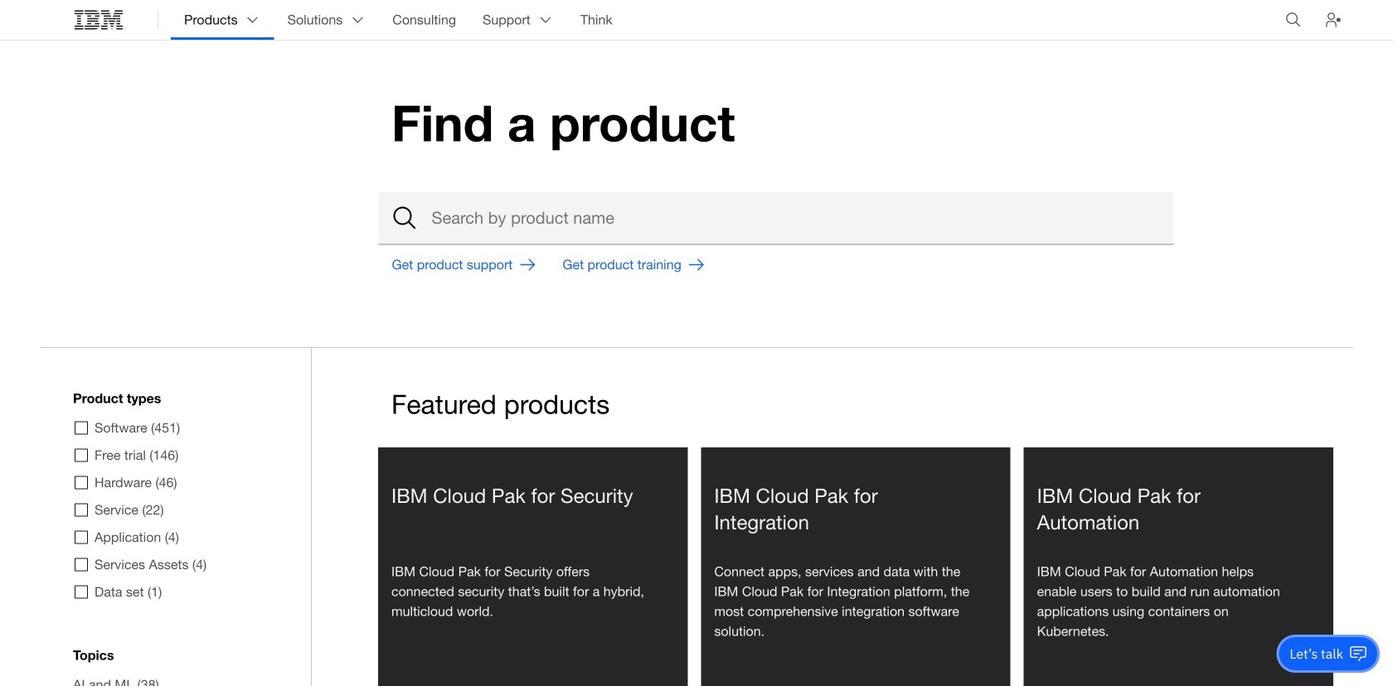 Task type: locate. For each thing, give the bounding box(es) containing it.
search element
[[379, 192, 1174, 245]]

Search text field
[[379, 192, 1174, 245]]

let's talk element
[[1290, 645, 1344, 664]]



Task type: vqa. For each thing, say whether or not it's contained in the screenshot.
Search Text Box
yes



